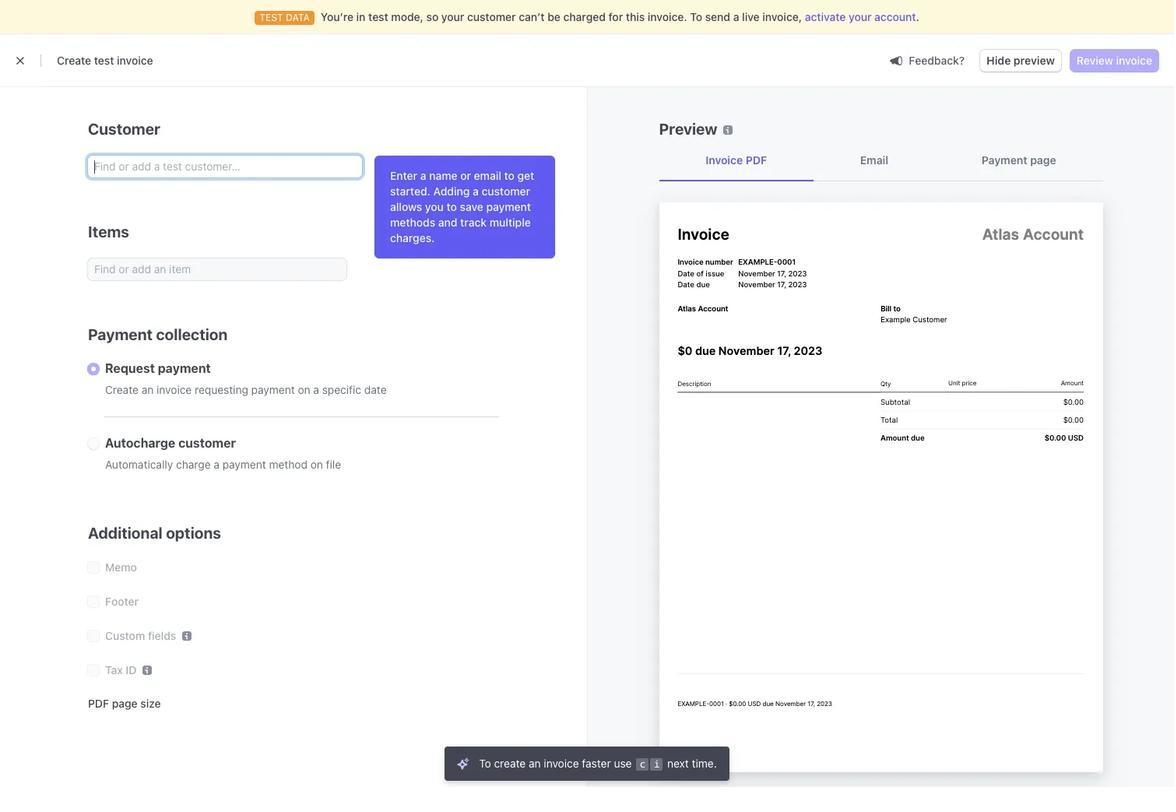 Task type: vqa. For each thing, say whether or not it's contained in the screenshot.
THE PASSWORD
no



Task type: locate. For each thing, give the bounding box(es) containing it.
or
[[461, 169, 471, 182]]

1 horizontal spatial an
[[529, 757, 541, 771]]

be
[[548, 10, 561, 23]]

payment inside "tab list"
[[982, 153, 1028, 167]]

1 horizontal spatial create
[[105, 383, 139, 397]]

custom fields
[[105, 630, 176, 643]]

i
[[654, 759, 660, 771]]

to left create
[[479, 757, 491, 771]]

feedback? button
[[884, 49, 972, 71]]

feedback?
[[909, 53, 965, 67]]

pdf down tax on the bottom
[[88, 697, 109, 711]]

specific
[[322, 383, 362, 397]]

0 horizontal spatial to
[[447, 200, 457, 213]]

c
[[640, 759, 646, 771]]

Find or add an item text field
[[88, 259, 347, 280]]

page for pdf
[[112, 697, 138, 711]]

1 vertical spatial on
[[311, 458, 323, 471]]

name
[[429, 169, 458, 182]]

on left file
[[311, 458, 323, 471]]

account
[[875, 10, 917, 23]]

2 vertical spatial customer
[[178, 436, 236, 450]]

1 horizontal spatial page
[[1031, 153, 1057, 167]]

your right activate
[[849, 10, 872, 23]]

id
[[126, 664, 137, 677]]

tax id
[[105, 664, 137, 677]]

multiple
[[490, 216, 531, 229]]

invoice inside review invoice button
[[1117, 54, 1153, 67]]

to create an invoice faster use c
[[479, 757, 646, 771]]

payment
[[982, 153, 1028, 167], [88, 326, 153, 344]]

on for payment
[[298, 383, 311, 397]]

faster
[[582, 757, 611, 771]]

1 horizontal spatial pdf
[[746, 153, 767, 167]]

fields
[[148, 630, 176, 643]]

on
[[298, 383, 311, 397], [311, 458, 323, 471]]

custom
[[105, 630, 145, 643]]

this
[[626, 10, 645, 23]]

on inside autocharge customer automatically charge a payment method on file
[[311, 458, 323, 471]]

live
[[743, 10, 760, 23]]

0 vertical spatial on
[[298, 383, 311, 397]]

invoice up customer
[[117, 54, 153, 67]]

your
[[442, 10, 465, 23], [849, 10, 872, 23]]

customer down email
[[482, 185, 531, 198]]

1 vertical spatial pdf
[[88, 697, 109, 711]]

1 your from the left
[[442, 10, 465, 23]]

1 vertical spatial create
[[105, 383, 139, 397]]

tab list
[[659, 140, 1104, 182]]

to down adding at the left top of page
[[447, 200, 457, 213]]

0 horizontal spatial create
[[57, 54, 91, 67]]

create
[[57, 54, 91, 67], [105, 383, 139, 397]]

to
[[691, 10, 703, 23], [479, 757, 491, 771]]

additional options
[[88, 524, 221, 542]]

pdf
[[746, 153, 767, 167], [88, 697, 109, 711]]

customer up charge
[[178, 436, 236, 450]]

to
[[504, 169, 515, 182], [447, 200, 457, 213]]

started.
[[390, 185, 431, 198]]

an right create
[[529, 757, 541, 771]]

0 horizontal spatial to
[[479, 757, 491, 771]]

test up customer
[[94, 54, 114, 67]]

1 vertical spatial test
[[94, 54, 114, 67]]

request payment create an invoice requesting payment on a specific date
[[105, 361, 387, 397]]

a inside request payment create an invoice requesting payment on a specific date
[[313, 383, 319, 397]]

on left specific
[[298, 383, 311, 397]]

request
[[105, 361, 155, 376]]

size
[[140, 697, 161, 711]]

in
[[357, 10, 366, 23]]

invoice left requesting
[[157, 383, 192, 397]]

1 horizontal spatial payment
[[982, 153, 1028, 167]]

1 vertical spatial customer
[[482, 185, 531, 198]]

1 horizontal spatial to
[[691, 10, 703, 23]]

you're in test mode, so your customer can't be charged for this invoice. to send a live invoice, activate your account .
[[321, 10, 920, 23]]

0 vertical spatial pdf
[[746, 153, 767, 167]]

0 vertical spatial create
[[57, 54, 91, 67]]

1 vertical spatial to
[[447, 200, 457, 213]]

0 horizontal spatial test
[[94, 54, 114, 67]]

payment right requesting
[[251, 383, 295, 397]]

1 vertical spatial page
[[112, 697, 138, 711]]

0 vertical spatial to
[[504, 169, 515, 182]]

invoice inside request payment create an invoice requesting payment on a specific date
[[157, 383, 192, 397]]

tab list containing invoice pdf
[[659, 140, 1104, 182]]

an
[[142, 383, 154, 397], [529, 757, 541, 771]]

0 vertical spatial to
[[691, 10, 703, 23]]

email
[[861, 153, 889, 167]]

pdf inside "tab list"
[[746, 153, 767, 167]]

2 your from the left
[[849, 10, 872, 23]]

footer
[[105, 595, 139, 608]]

pdf right invoice
[[746, 153, 767, 167]]

1 vertical spatial to
[[479, 757, 491, 771]]

collection
[[156, 326, 228, 344]]

payment for payment page
[[982, 153, 1028, 167]]

customer inside enter a name or email to get started. adding a customer allows you to save payment methods and track multiple charges.
[[482, 185, 531, 198]]

0 horizontal spatial your
[[442, 10, 465, 23]]

invoice
[[706, 153, 743, 167]]

an down request
[[142, 383, 154, 397]]

a left live
[[734, 10, 740, 23]]

page inside "tab list"
[[1031, 153, 1057, 167]]

file
[[326, 458, 341, 471]]

payment up multiple
[[487, 200, 531, 213]]

payment left method
[[223, 458, 266, 471]]

customer left 'can't'
[[467, 10, 516, 23]]

0 vertical spatial payment
[[982, 153, 1028, 167]]

charges.
[[390, 231, 435, 245]]

a
[[734, 10, 740, 23], [421, 169, 427, 182], [473, 185, 479, 198], [313, 383, 319, 397], [214, 458, 220, 471]]

your right the so
[[442, 10, 465, 23]]

1 horizontal spatial your
[[849, 10, 872, 23]]

1 vertical spatial payment
[[88, 326, 153, 344]]

payment down collection
[[158, 361, 211, 376]]

0 horizontal spatial pdf
[[88, 697, 109, 711]]

to left get
[[504, 169, 515, 182]]

0 horizontal spatial page
[[112, 697, 138, 711]]

preview
[[659, 120, 718, 138]]

payment
[[487, 200, 531, 213], [158, 361, 211, 376], [251, 383, 295, 397], [223, 458, 266, 471]]

0 horizontal spatial an
[[142, 383, 154, 397]]

autocharge customer automatically charge a payment method on file
[[105, 436, 341, 471]]

email
[[474, 169, 502, 182]]

time.
[[692, 757, 717, 771]]

0 vertical spatial an
[[142, 383, 154, 397]]

can't
[[519, 10, 545, 23]]

invoice.
[[648, 10, 688, 23]]

to left 'send'
[[691, 10, 703, 23]]

test
[[369, 10, 389, 23], [94, 54, 114, 67]]

payment for payment collection
[[88, 326, 153, 344]]

requesting
[[195, 383, 248, 397]]

1 vertical spatial an
[[529, 757, 541, 771]]

hide preview button
[[981, 50, 1062, 72]]

customer
[[467, 10, 516, 23], [482, 185, 531, 198], [178, 436, 236, 450]]

a right charge
[[214, 458, 220, 471]]

hide preview
[[987, 54, 1056, 67]]

send
[[706, 10, 731, 23]]

a inside autocharge customer automatically charge a payment method on file
[[214, 458, 220, 471]]

on inside request payment create an invoice requesting payment on a specific date
[[298, 383, 311, 397]]

0 horizontal spatial payment
[[88, 326, 153, 344]]

invoice pdf
[[706, 153, 767, 167]]

a left specific
[[313, 383, 319, 397]]

invoice
[[117, 54, 153, 67], [1117, 54, 1153, 67], [157, 383, 192, 397], [544, 757, 579, 771]]

test right in on the top left
[[369, 10, 389, 23]]

invoice right the "review"
[[1117, 54, 1153, 67]]

invoice,
[[763, 10, 802, 23]]

0 vertical spatial test
[[369, 10, 389, 23]]

enter a name or email to get started. adding a customer allows you to save payment methods and track multiple charges.
[[390, 169, 535, 245]]

next
[[668, 757, 689, 771]]

0 vertical spatial page
[[1031, 153, 1057, 167]]

page
[[1031, 153, 1057, 167], [112, 697, 138, 711]]



Task type: describe. For each thing, give the bounding box(es) containing it.
allows
[[390, 200, 422, 213]]

payment inside autocharge customer automatically charge a payment method on file
[[223, 458, 266, 471]]

page for payment
[[1031, 153, 1057, 167]]

a right the enter
[[421, 169, 427, 182]]

you're
[[321, 10, 354, 23]]

you
[[425, 200, 444, 213]]

method
[[269, 458, 308, 471]]

for
[[609, 10, 623, 23]]

a up save
[[473, 185, 479, 198]]

autocharge
[[105, 436, 176, 450]]

preview
[[1014, 54, 1056, 67]]

date
[[364, 383, 387, 397]]

pdf page size
[[88, 697, 161, 711]]

methods
[[390, 216, 436, 229]]

mode,
[[391, 10, 424, 23]]

1 horizontal spatial test
[[369, 10, 389, 23]]

items
[[88, 223, 129, 241]]

get
[[518, 169, 535, 182]]

additional
[[88, 524, 163, 542]]

charge
[[176, 458, 211, 471]]

customer
[[88, 120, 160, 138]]

create
[[494, 757, 526, 771]]

review invoice button
[[1071, 50, 1159, 72]]

payment inside enter a name or email to get started. adding a customer allows you to save payment methods and track multiple charges.
[[487, 200, 531, 213]]

an inside request payment create an invoice requesting payment on a specific date
[[142, 383, 154, 397]]

.
[[917, 10, 920, 23]]

payment page
[[982, 153, 1057, 167]]

automatically
[[105, 458, 173, 471]]

use
[[614, 757, 632, 771]]

so
[[427, 10, 439, 23]]

tax
[[105, 664, 123, 677]]

review invoice
[[1077, 54, 1153, 67]]

review
[[1077, 54, 1114, 67]]

enter
[[390, 169, 418, 182]]

activate
[[805, 10, 846, 23]]

i next time.
[[654, 757, 717, 771]]

invoice left faster
[[544, 757, 579, 771]]

payment collection
[[88, 326, 228, 344]]

create test invoice
[[57, 54, 153, 67]]

save
[[460, 200, 484, 213]]

memo
[[105, 561, 137, 574]]

track
[[461, 216, 487, 229]]

on for customer
[[311, 458, 323, 471]]

customer inside autocharge customer automatically charge a payment method on file
[[178, 436, 236, 450]]

options
[[166, 524, 221, 542]]

create inside request payment create an invoice requesting payment on a specific date
[[105, 383, 139, 397]]

hide
[[987, 54, 1011, 67]]

activate your account link
[[805, 9, 917, 25]]

and
[[438, 216, 458, 229]]

0 vertical spatial customer
[[467, 10, 516, 23]]

Find or add a test customer… text field
[[88, 156, 362, 178]]

1 horizontal spatial to
[[504, 169, 515, 182]]

adding
[[434, 185, 470, 198]]

charged
[[564, 10, 606, 23]]



